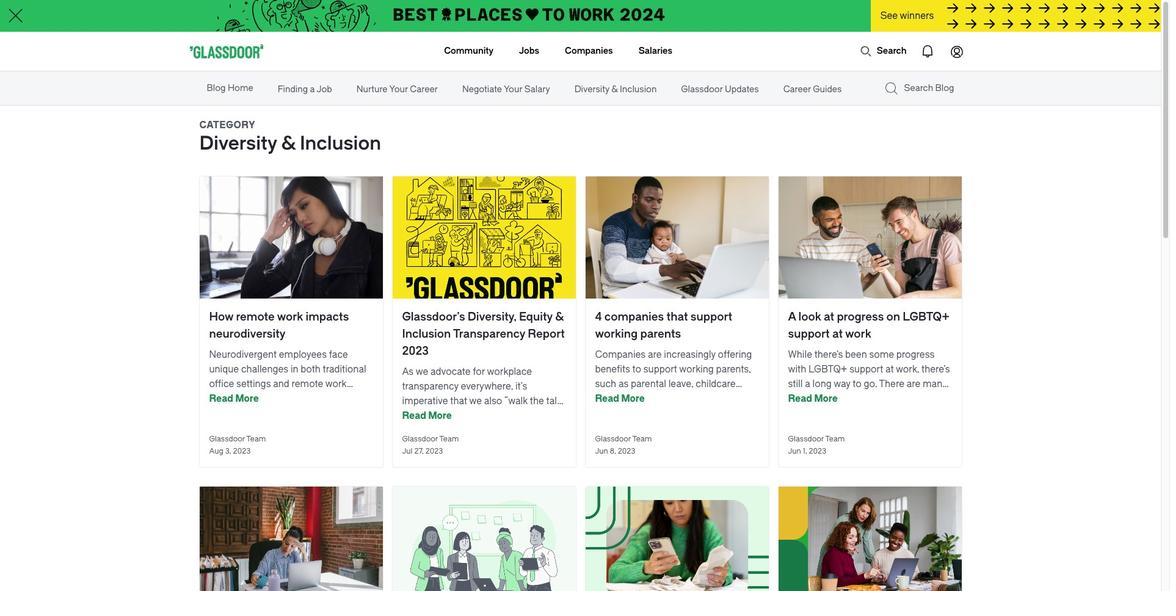Task type: describe. For each thing, give the bounding box(es) containing it.
2023 inside glassdoor's diversity, equity & inclusion transparency report 2023
[[402, 345, 429, 358]]

team for 4 companies that support working parents
[[633, 435, 652, 444]]

representation
[[464, 425, 527, 436]]

0 vertical spatial diversity
[[575, 84, 610, 95]]

committed
[[402, 425, 450, 436]]

look
[[799, 310, 822, 324]]

been
[[846, 350, 867, 361]]

flexible
[[685, 393, 716, 404]]

support inside the 4 companies that support working parents
[[691, 310, 733, 324]]

go.
[[864, 379, 878, 390]]

read for 4 companies that support working parents
[[595, 393, 620, 404]]

talk"
[[547, 396, 566, 407]]

glassdoor left updates
[[682, 84, 723, 95]]

crucial
[[288, 393, 318, 404]]

glassdoor for a look at progress on lgbtq+ support at work
[[789, 435, 824, 444]]

& inside glassdoor's diversity, equity & inclusion transparency report 2023
[[556, 310, 564, 324]]

are inside companies are increasingly offering benefits to support working parents, such as parental leave, childcare reimbursement, and flexible work arrangements. these benefits can be incredibly...
[[648, 350, 662, 361]]

with
[[789, 364, 807, 375]]

lgbtq+ inside a look at progress on lgbtq+ support at work
[[903, 310, 950, 324]]

these
[[661, 408, 688, 419]]

home
[[228, 83, 253, 93]]

support inside while there's been some progress with lgbtq+ support at work, there's still a long way to go. there are many ways to stand up...
[[850, 364, 884, 375]]

can
[[727, 408, 743, 419]]

functions
[[209, 423, 250, 434]]

updates
[[725, 84, 759, 95]]

2023 for how remote work impacts neurodiversity
[[233, 447, 251, 456]]

office
[[209, 379, 234, 390]]

nurture your career
[[357, 84, 438, 95]]

read for how remote work impacts neurodiversity
[[209, 393, 233, 404]]

2 blog from the left
[[936, 83, 955, 93]]

as
[[619, 379, 629, 390]]

search button
[[854, 39, 913, 64]]

neurodivergent employees face unique challenges in both traditional office settings and remote work environments. it's crucial to understand the diverse cognitive functions that fall...
[[209, 350, 366, 434]]

4
[[595, 310, 602, 324]]

career guides
[[784, 84, 842, 95]]

transparency
[[402, 381, 459, 392]]

0 vertical spatial benefits
[[595, 364, 631, 375]]

work inside how remote work impacts neurodiversity
[[277, 310, 303, 324]]

up...
[[850, 393, 868, 404]]

search for search blog
[[905, 83, 934, 93]]

glassdoor's diversity, equity & inclusion transparency report 2023
[[402, 310, 565, 358]]

incredibly...
[[595, 423, 644, 434]]

report
[[528, 328, 565, 341]]

read more for a look at progress on lgbtq+ support at work
[[789, 393, 838, 404]]

more for glassdoor's diversity, equity & inclusion transparency report 2023
[[428, 411, 452, 422]]

offering
[[718, 350, 752, 361]]

while
[[789, 350, 813, 361]]

how remote work impacts neurodiversity
[[209, 310, 349, 341]]

understand
[[209, 408, 259, 419]]

is
[[530, 411, 537, 422]]

traditional
[[323, 364, 366, 375]]

increasingly
[[664, 350, 716, 361]]

4 companies that support working parents
[[595, 310, 733, 341]]

parental
[[631, 379, 667, 390]]

progress inside while there's been some progress with lgbtq+ support at work, there's still a long way to go. there are many ways to stand up...
[[897, 350, 935, 361]]

category diversity & inclusion
[[199, 120, 381, 155]]

salary
[[525, 84, 550, 95]]

jobs
[[519, 46, 540, 56]]

a inside while there's been some progress with lgbtq+ support at work, there's still a long way to go. there are many ways to stand up...
[[805, 379, 811, 390]]

0 vertical spatial we
[[416, 367, 428, 378]]

goals...
[[529, 425, 560, 436]]

neurodiversity
[[209, 328, 286, 341]]

long
[[813, 379, 832, 390]]

glassdoor updates
[[682, 84, 759, 95]]

work inside neurodivergent employees face unique challenges in both traditional office settings and remote work environments. it's crucial to understand the diverse cognitive functions that fall...
[[325, 379, 347, 390]]

jun for a look at progress on lgbtq+ support at work
[[789, 447, 802, 456]]

"walk
[[505, 396, 528, 407]]

remote inside neurodivergent employees face unique challenges in both traditional office settings and remote work environments. it's crucial to understand the diverse cognitive functions that fall...
[[292, 379, 323, 390]]

finding
[[278, 84, 308, 95]]

glassdoor team jun 1, 2023
[[789, 435, 845, 456]]

0 vertical spatial there's
[[815, 350, 843, 361]]

such
[[595, 379, 617, 390]]

advocate
[[431, 367, 471, 378]]

blog home link
[[204, 73, 256, 104]]

community
[[444, 46, 494, 56]]

2023 for a look at progress on lgbtq+ support at work
[[809, 447, 827, 456]]

arrangements.
[[595, 408, 659, 419]]

0 horizontal spatial a
[[310, 84, 315, 95]]

diverse
[[277, 408, 309, 419]]

glassdoor team aug 3, 2023
[[209, 435, 266, 456]]

winners
[[900, 10, 934, 21]]

companies are increasingly offering benefits to support working parents, such as parental leave, childcare reimbursement, and flexible work arrangements. these benefits can be incredibly...
[[595, 350, 757, 434]]

remote inside how remote work impacts neurodiversity
[[236, 310, 275, 324]]

team for a look at progress on lgbtq+ support at work
[[826, 435, 845, 444]]

and inside companies are increasingly offering benefits to support working parents, such as parental leave, childcare reimbursement, and flexible work arrangements. these benefits can be incredibly...
[[667, 393, 683, 404]]

environments.
[[209, 393, 272, 404]]

2023 for glassdoor's diversity, equity & inclusion transparency report 2023
[[426, 447, 443, 456]]

childcare
[[696, 379, 736, 390]]

glassdoor team jun 8, 2023
[[595, 435, 652, 456]]

work,
[[896, 364, 920, 375]]

the inside neurodivergent employees face unique challenges in both traditional office settings and remote work environments. it's crucial to understand the diverse cognitive functions that fall...
[[261, 408, 275, 419]]

the inside as we advocate for workplace transparency everywhere, it's imperative that we also "walk the talk" here at glassdoor. glassdoor is committed to representation goals...
[[530, 396, 544, 407]]

blog home
[[207, 83, 253, 93]]

everywhere,
[[461, 381, 513, 392]]

1 horizontal spatial we
[[470, 396, 482, 407]]

read more for glassdoor's diversity, equity & inclusion transparency report 2023
[[402, 411, 452, 422]]

jul
[[402, 447, 413, 456]]

imperative
[[402, 396, 448, 407]]

guides
[[813, 84, 842, 95]]

still
[[789, 379, 803, 390]]

read more for how remote work impacts neurodiversity
[[209, 393, 259, 404]]

diversity inside category diversity & inclusion
[[199, 133, 277, 155]]

1,
[[803, 447, 807, 456]]

more for 4 companies that support working parents
[[622, 393, 645, 404]]

as
[[402, 367, 414, 378]]

neurodivergent
[[209, 350, 277, 361]]

companies for companies are increasingly offering benefits to support working parents, such as parental leave, childcare reimbursement, and flexible work arrangements. these benefits can be incredibly...
[[595, 350, 646, 361]]

glassdoor.
[[435, 411, 481, 422]]

fall...
[[272, 423, 292, 434]]

aug
[[209, 447, 223, 456]]

diversity & inclusion
[[575, 84, 657, 95]]

2 career from the left
[[784, 84, 811, 95]]

equity
[[519, 310, 553, 324]]

for
[[473, 367, 485, 378]]

more for a look at progress on lgbtq+ support at work
[[815, 393, 838, 404]]

at inside as we advocate for workplace transparency everywhere, it's imperative that we also "walk the talk" here at glassdoor. glassdoor is committed to representation goals...
[[424, 411, 432, 422]]

glassdoor team jul 27, 2023
[[402, 435, 459, 456]]

that inside as we advocate for workplace transparency everywhere, it's imperative that we also "walk the talk" here at glassdoor. glassdoor is committed to representation goals...
[[450, 396, 467, 407]]

finding a job
[[278, 84, 332, 95]]



Task type: locate. For each thing, give the bounding box(es) containing it.
0 vertical spatial search
[[877, 46, 907, 56]]

jun for 4 companies that support working parents
[[595, 447, 608, 456]]

also
[[484, 396, 502, 407]]

as we advocate for workplace transparency everywhere, it's imperative that we also "walk the talk" here at glassdoor. glassdoor is committed to representation goals...
[[402, 367, 566, 436]]

and
[[273, 379, 290, 390], [667, 393, 683, 404]]

jun inside glassdoor team jun 8, 2023
[[595, 447, 608, 456]]

to up cognitive
[[320, 393, 329, 404]]

more up committed
[[428, 411, 452, 422]]

1 horizontal spatial remote
[[292, 379, 323, 390]]

read for glassdoor's diversity, equity & inclusion transparency report 2023
[[402, 411, 426, 422]]

more for how remote work impacts neurodiversity
[[235, 393, 259, 404]]

and up these on the right of the page
[[667, 393, 683, 404]]

more down the long
[[815, 393, 838, 404]]

27,
[[415, 447, 424, 456]]

team down glassdoor.
[[440, 435, 459, 444]]

team for glassdoor's diversity, equity & inclusion transparency report 2023
[[440, 435, 459, 444]]

reimbursement,
[[595, 393, 665, 404]]

remote down both
[[292, 379, 323, 390]]

1 blog from the left
[[207, 83, 226, 93]]

to inside as we advocate for workplace transparency everywhere, it's imperative that we also "walk the talk" here at glassdoor. glassdoor is committed to representation goals...
[[453, 425, 462, 436]]

glassdoor inside glassdoor team jun 1, 2023
[[789, 435, 824, 444]]

there's left been
[[815, 350, 843, 361]]

companies inside companies are increasingly offering benefits to support working parents, such as parental leave, childcare reimbursement, and flexible work arrangements. these benefits can be incredibly...
[[595, 350, 646, 361]]

glassdoor
[[682, 84, 723, 95], [483, 411, 528, 422], [209, 435, 245, 444], [402, 435, 438, 444], [595, 435, 631, 444], [789, 435, 824, 444]]

1 vertical spatial remote
[[292, 379, 323, 390]]

work up the "can"
[[719, 393, 740, 404]]

1 horizontal spatial the
[[530, 396, 544, 407]]

glassdoor up 8,
[[595, 435, 631, 444]]

jun left 1, at the right of the page
[[789, 447, 802, 456]]

search down search button
[[905, 83, 934, 93]]

glassdoor for how remote work impacts neurodiversity
[[209, 435, 245, 444]]

progress left on
[[837, 310, 884, 324]]

read more for 4 companies that support working parents
[[595, 393, 645, 404]]

0 horizontal spatial progress
[[837, 310, 884, 324]]

inclusion down job
[[300, 133, 381, 155]]

salaries link
[[639, 32, 673, 71]]

to left go.
[[853, 379, 862, 390]]

1 horizontal spatial a
[[805, 379, 811, 390]]

inclusion down salaries link
[[620, 84, 657, 95]]

the down it's
[[261, 408, 275, 419]]

on
[[887, 310, 901, 324]]

team down incredibly...
[[633, 435, 652, 444]]

2023 right 1, at the right of the page
[[809, 447, 827, 456]]

progress inside a look at progress on lgbtq+ support at work
[[837, 310, 884, 324]]

read for a look at progress on lgbtq+ support at work
[[789, 393, 813, 404]]

to inside companies are increasingly offering benefits to support working parents, such as parental leave, childcare reimbursement, and flexible work arrangements. these benefits can be incredibly...
[[633, 364, 642, 375]]

career left guides
[[784, 84, 811, 95]]

read
[[209, 393, 233, 404], [595, 393, 620, 404], [789, 393, 813, 404], [402, 411, 426, 422]]

0 horizontal spatial are
[[648, 350, 662, 361]]

0 vertical spatial lgbtq+
[[903, 310, 950, 324]]

companies
[[565, 46, 613, 56], [595, 350, 646, 361]]

2023 for 4 companies that support working parents
[[618, 447, 636, 456]]

diversity,
[[468, 310, 517, 324]]

2 horizontal spatial that
[[667, 310, 688, 324]]

read down such
[[595, 393, 620, 404]]

we
[[416, 367, 428, 378], [470, 396, 482, 407]]

2 your from the left
[[504, 84, 523, 95]]

1 horizontal spatial progress
[[897, 350, 935, 361]]

that inside neurodivergent employees face unique challenges in both traditional office settings and remote work environments. it's crucial to understand the diverse cognitive functions that fall...
[[253, 423, 270, 434]]

we right the as
[[416, 367, 428, 378]]

0 vertical spatial &
[[612, 84, 618, 95]]

to inside neurodivergent employees face unique challenges in both traditional office settings and remote work environments. it's crucial to understand the diverse cognitive functions that fall...
[[320, 393, 329, 404]]

0 vertical spatial inclusion
[[620, 84, 657, 95]]

1 vertical spatial &
[[282, 133, 296, 155]]

1 vertical spatial there's
[[922, 364, 951, 375]]

search for search
[[877, 46, 907, 56]]

& inside category diversity & inclusion
[[282, 133, 296, 155]]

team inside glassdoor team jun 1, 2023
[[826, 435, 845, 444]]

more up arrangements.
[[622, 393, 645, 404]]

team inside glassdoor team jun 8, 2023
[[633, 435, 652, 444]]

1 career from the left
[[410, 84, 438, 95]]

be
[[746, 408, 757, 419]]

0 vertical spatial a
[[310, 84, 315, 95]]

lgbtq+
[[903, 310, 950, 324], [809, 364, 848, 375]]

a left job
[[310, 84, 315, 95]]

companies up the as
[[595, 350, 646, 361]]

1 horizontal spatial blog
[[936, 83, 955, 93]]

1 jun from the left
[[595, 447, 608, 456]]

support inside companies are increasingly offering benefits to support working parents, such as parental leave, childcare reimbursement, and flexible work arrangements. these benefits can be incredibly...
[[644, 364, 678, 375]]

progress up 'work,'
[[897, 350, 935, 361]]

1 vertical spatial are
[[907, 379, 921, 390]]

2 horizontal spatial inclusion
[[620, 84, 657, 95]]

1 vertical spatial progress
[[897, 350, 935, 361]]

1 vertical spatial diversity
[[199, 133, 277, 155]]

4 team from the left
[[826, 435, 845, 444]]

2023 inside glassdoor team jul 27, 2023
[[426, 447, 443, 456]]

working inside companies are increasingly offering benefits to support working parents, such as parental leave, childcare reimbursement, and flexible work arrangements. these benefits can be incredibly...
[[680, 364, 714, 375]]

lgbtq+ up the long
[[809, 364, 848, 375]]

glassdoor down 'functions'
[[209, 435, 245, 444]]

support up go.
[[850, 364, 884, 375]]

1 horizontal spatial jun
[[789, 447, 802, 456]]

glassdoor for 4 companies that support working parents
[[595, 435, 631, 444]]

1 horizontal spatial there's
[[922, 364, 951, 375]]

support up parental
[[644, 364, 678, 375]]

1 team from the left
[[247, 435, 266, 444]]

0 horizontal spatial remote
[[236, 310, 275, 324]]

how
[[209, 310, 234, 324]]

are down 'work,'
[[907, 379, 921, 390]]

to up parental
[[633, 364, 642, 375]]

while there's been some progress with lgbtq+ support at work, there's still a long way to go. there are many ways to stand up...
[[789, 350, 951, 404]]

your right nurture
[[390, 84, 408, 95]]

some
[[870, 350, 895, 361]]

1 horizontal spatial diversity
[[575, 84, 610, 95]]

2 vertical spatial &
[[556, 310, 564, 324]]

unique
[[209, 364, 239, 375]]

career right nurture
[[410, 84, 438, 95]]

&
[[612, 84, 618, 95], [282, 133, 296, 155], [556, 310, 564, 324]]

2 team from the left
[[440, 435, 459, 444]]

work down the traditional
[[325, 379, 347, 390]]

work left impacts
[[277, 310, 303, 324]]

your left salary
[[504, 84, 523, 95]]

here
[[402, 411, 422, 422]]

0 horizontal spatial &
[[282, 133, 296, 155]]

glassdoor up representation
[[483, 411, 528, 422]]

glassdoor inside as we advocate for workplace transparency everywhere, it's imperative that we also "walk the talk" here at glassdoor. glassdoor is committed to representation goals...
[[483, 411, 528, 422]]

support inside a look at progress on lgbtq+ support at work
[[789, 328, 830, 341]]

2023 up the as
[[402, 345, 429, 358]]

2023 inside glassdoor team aug 3, 2023
[[233, 447, 251, 456]]

0 horizontal spatial blog
[[207, 83, 226, 93]]

0 horizontal spatial and
[[273, 379, 290, 390]]

there's up many
[[922, 364, 951, 375]]

at
[[824, 310, 835, 324], [833, 328, 843, 341], [886, 364, 894, 375], [424, 411, 432, 422]]

1 vertical spatial benefits
[[690, 408, 725, 419]]

glassdoor for glassdoor's diversity, equity & inclusion transparency report 2023
[[402, 435, 438, 444]]

1 horizontal spatial are
[[907, 379, 921, 390]]

2 jun from the left
[[789, 447, 802, 456]]

inclusion inside glassdoor's diversity, equity & inclusion transparency report 2023
[[402, 328, 451, 341]]

negotiate
[[462, 84, 502, 95]]

0 horizontal spatial the
[[261, 408, 275, 419]]

impacts
[[306, 310, 349, 324]]

we left also
[[470, 396, 482, 407]]

2023
[[402, 345, 429, 358], [233, 447, 251, 456], [426, 447, 443, 456], [618, 447, 636, 456], [809, 447, 827, 456]]

working down increasingly
[[680, 364, 714, 375]]

team
[[247, 435, 266, 444], [440, 435, 459, 444], [633, 435, 652, 444], [826, 435, 845, 444]]

read more up understand
[[209, 393, 259, 404]]

search inside button
[[877, 46, 907, 56]]

diversity down companies link
[[575, 84, 610, 95]]

to down glassdoor.
[[453, 425, 462, 436]]

companies
[[605, 310, 664, 324]]

1 vertical spatial inclusion
[[300, 133, 381, 155]]

to down the long
[[812, 393, 821, 404]]

1 vertical spatial we
[[470, 396, 482, 407]]

0 vertical spatial working
[[595, 328, 638, 341]]

companies link
[[565, 32, 613, 71]]

1 horizontal spatial lgbtq+
[[903, 310, 950, 324]]

team inside glassdoor team jul 27, 2023
[[440, 435, 459, 444]]

glassdoor up 27,
[[402, 435, 438, 444]]

and up it's
[[273, 379, 290, 390]]

2023 inside glassdoor team jun 8, 2023
[[618, 447, 636, 456]]

glassdoor inside glassdoor team jun 8, 2023
[[595, 435, 631, 444]]

1 horizontal spatial career
[[784, 84, 811, 95]]

your for nurture
[[390, 84, 408, 95]]

that left fall... on the left bottom of the page
[[253, 423, 270, 434]]

it's
[[274, 393, 286, 404]]

jun inside glassdoor team jun 1, 2023
[[789, 447, 802, 456]]

0 horizontal spatial jun
[[595, 447, 608, 456]]

1 vertical spatial search
[[905, 83, 934, 93]]

a
[[310, 84, 315, 95], [805, 379, 811, 390]]

work inside companies are increasingly offering benefits to support working parents, such as parental leave, childcare reimbursement, and flexible work arrangements. these benefits can be incredibly...
[[719, 393, 740, 404]]

lgbtq+ right on
[[903, 310, 950, 324]]

search down the see
[[877, 46, 907, 56]]

glassdoor inside glassdoor team jul 27, 2023
[[402, 435, 438, 444]]

0 horizontal spatial that
[[253, 423, 270, 434]]

0 vertical spatial that
[[667, 310, 688, 324]]

category
[[199, 120, 255, 131]]

employees
[[279, 350, 327, 361]]

at inside while there's been some progress with lgbtq+ support at work, there's still a long way to go. there are many ways to stand up...
[[886, 364, 894, 375]]

glassdoor inside glassdoor team aug 3, 2023
[[209, 435, 245, 444]]

1 horizontal spatial your
[[504, 84, 523, 95]]

2 vertical spatial inclusion
[[402, 328, 451, 341]]

1 vertical spatial that
[[450, 396, 467, 407]]

inclusion down glassdoor's
[[402, 328, 451, 341]]

team down 'functions'
[[247, 435, 266, 444]]

companies up diversity & inclusion
[[565, 46, 613, 56]]

support down look
[[789, 328, 830, 341]]

glassdoor's
[[402, 310, 465, 324]]

0 horizontal spatial career
[[410, 84, 438, 95]]

see winners link
[[871, 0, 1162, 33]]

parents
[[641, 328, 681, 341]]

there's
[[815, 350, 843, 361], [922, 364, 951, 375]]

0 vertical spatial companies
[[565, 46, 613, 56]]

more down settings
[[235, 393, 259, 404]]

benefits up such
[[595, 364, 631, 375]]

1 vertical spatial the
[[261, 408, 275, 419]]

3 team from the left
[[633, 435, 652, 444]]

lottie animation container image
[[395, 32, 445, 70], [395, 32, 445, 70], [913, 37, 942, 66], [942, 37, 972, 66]]

that inside the 4 companies that support working parents
[[667, 310, 688, 324]]

both
[[301, 364, 321, 375]]

read more down the long
[[789, 393, 838, 404]]

a
[[789, 310, 796, 324]]

face
[[329, 350, 348, 361]]

to
[[633, 364, 642, 375], [853, 379, 862, 390], [320, 393, 329, 404], [812, 393, 821, 404], [453, 425, 462, 436]]

remote
[[236, 310, 275, 324], [292, 379, 323, 390]]

companies for companies
[[565, 46, 613, 56]]

settings
[[237, 379, 271, 390]]

1 your from the left
[[390, 84, 408, 95]]

working inside the 4 companies that support working parents
[[595, 328, 638, 341]]

are inside while there's been some progress with lgbtq+ support at work, there's still a long way to go. there are many ways to stand up...
[[907, 379, 921, 390]]

0 vertical spatial the
[[530, 396, 544, 407]]

your for negotiate
[[504, 84, 523, 95]]

2023 inside glassdoor team jun 1, 2023
[[809, 447, 827, 456]]

leave,
[[669, 379, 694, 390]]

1 horizontal spatial that
[[450, 396, 467, 407]]

1 vertical spatial companies
[[595, 350, 646, 361]]

1 vertical spatial lgbtq+
[[809, 364, 848, 375]]

1 vertical spatial and
[[667, 393, 683, 404]]

benefits down flexible
[[690, 408, 725, 419]]

team down stand
[[826, 435, 845, 444]]

1 horizontal spatial inclusion
[[402, 328, 451, 341]]

& down companies link
[[612, 84, 618, 95]]

read more down the as
[[595, 393, 645, 404]]

8,
[[610, 447, 616, 456]]

cognitive
[[311, 408, 351, 419]]

jun left 8,
[[595, 447, 608, 456]]

are down the 'parents'
[[648, 350, 662, 361]]

that up the 'parents'
[[667, 310, 688, 324]]

a look at progress on lgbtq+ support at work
[[789, 310, 950, 341]]

3,
[[225, 447, 231, 456]]

& up report
[[556, 310, 564, 324]]

1 vertical spatial working
[[680, 364, 714, 375]]

0 vertical spatial are
[[648, 350, 662, 361]]

0 horizontal spatial benefits
[[595, 364, 631, 375]]

read more up committed
[[402, 411, 452, 422]]

remote up neurodiversity
[[236, 310, 275, 324]]

diversity down category
[[199, 133, 277, 155]]

0 horizontal spatial working
[[595, 328, 638, 341]]

see winners
[[881, 10, 934, 21]]

lottie animation container image
[[913, 37, 942, 66], [942, 37, 972, 66], [860, 45, 872, 57], [860, 45, 872, 57]]

0 vertical spatial and
[[273, 379, 290, 390]]

1 vertical spatial a
[[805, 379, 811, 390]]

0 horizontal spatial your
[[390, 84, 408, 95]]

0 horizontal spatial we
[[416, 367, 428, 378]]

work up been
[[846, 328, 872, 341]]

that up glassdoor.
[[450, 396, 467, 407]]

2023 right 27,
[[426, 447, 443, 456]]

way
[[834, 379, 851, 390]]

the up is
[[530, 396, 544, 407]]

lgbtq+ inside while there's been some progress with lgbtq+ support at work, there's still a long way to go. there are many ways to stand up...
[[809, 364, 848, 375]]

negotiate your salary
[[462, 84, 550, 95]]

0 horizontal spatial inclusion
[[300, 133, 381, 155]]

that
[[667, 310, 688, 324], [450, 396, 467, 407], [253, 423, 270, 434]]

jobs link
[[519, 32, 540, 71]]

progress
[[837, 310, 884, 324], [897, 350, 935, 361]]

2 vertical spatial that
[[253, 423, 270, 434]]

2023 right 8,
[[618, 447, 636, 456]]

your
[[390, 84, 408, 95], [504, 84, 523, 95]]

read down the office
[[209, 393, 233, 404]]

0 horizontal spatial there's
[[815, 350, 843, 361]]

see
[[881, 10, 898, 21]]

a right still
[[805, 379, 811, 390]]

nurture
[[357, 84, 388, 95]]

inclusion inside category diversity & inclusion
[[300, 133, 381, 155]]

& down finding
[[282, 133, 296, 155]]

transparency
[[453, 328, 526, 341]]

team inside glassdoor team aug 3, 2023
[[247, 435, 266, 444]]

0 horizontal spatial lgbtq+
[[809, 364, 848, 375]]

working down companies
[[595, 328, 638, 341]]

it's
[[516, 381, 528, 392]]

and inside neurodivergent employees face unique challenges in both traditional office settings and remote work environments. it's crucial to understand the diverse cognitive functions that fall...
[[273, 379, 290, 390]]

1 horizontal spatial working
[[680, 364, 714, 375]]

0 vertical spatial remote
[[236, 310, 275, 324]]

diversity
[[575, 84, 610, 95], [199, 133, 277, 155]]

read down still
[[789, 393, 813, 404]]

community link
[[444, 32, 494, 71]]

jun
[[595, 447, 608, 456], [789, 447, 802, 456]]

work inside a look at progress on lgbtq+ support at work
[[846, 328, 872, 341]]

0 vertical spatial progress
[[837, 310, 884, 324]]

0 horizontal spatial diversity
[[199, 133, 277, 155]]

salaries
[[639, 46, 673, 56]]

1 horizontal spatial benefits
[[690, 408, 725, 419]]

support up increasingly
[[691, 310, 733, 324]]

1 horizontal spatial &
[[556, 310, 564, 324]]

2023 right 3,
[[233, 447, 251, 456]]

1 horizontal spatial and
[[667, 393, 683, 404]]

glassdoor up 1, at the right of the page
[[789, 435, 824, 444]]

read down "imperative"
[[402, 411, 426, 422]]

team for how remote work impacts neurodiversity
[[247, 435, 266, 444]]

blog
[[207, 83, 226, 93], [936, 83, 955, 93]]

2 horizontal spatial &
[[612, 84, 618, 95]]

in
[[291, 364, 299, 375]]

challenges
[[241, 364, 289, 375]]



Task type: vqa. For each thing, say whether or not it's contained in the screenshot.
leftmost Source EQ Logo
no



